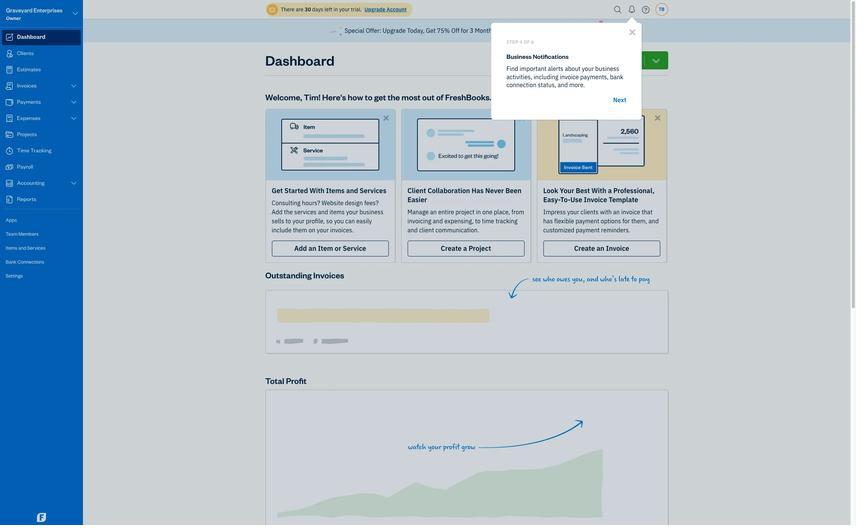 Task type: vqa. For each thing, say whether or not it's contained in the screenshot.
Close icon
no



Task type: describe. For each thing, give the bounding box(es) containing it.
on
[[309, 226, 316, 234]]

your inside impress your clients with an invoice that has flexible payment options for them, and customized payment reminders.
[[568, 208, 580, 216]]

add an item or service
[[294, 244, 366, 253]]

next
[[614, 96, 627, 104]]

watch
[[408, 443, 426, 452]]

account
[[387, 6, 407, 13]]

0 vertical spatial upgrade
[[365, 6, 386, 13]]

and up design
[[346, 186, 358, 195]]

client image
[[5, 50, 14, 57]]

get started with items and services
[[272, 186, 387, 195]]

services
[[294, 208, 317, 216]]

options
[[601, 217, 621, 225]]

use
[[571, 195, 583, 204]]

next button
[[614, 96, 627, 104]]

expense image
[[5, 115, 14, 122]]

impress
[[544, 208, 566, 216]]

hours?
[[302, 199, 320, 207]]

easy-
[[544, 195, 561, 204]]

dashboard image
[[5, 34, 14, 41]]

there
[[281, 6, 295, 13]]

get
[[374, 92, 386, 102]]

client
[[408, 186, 426, 195]]

crown image
[[268, 5, 276, 13]]

to left pay
[[632, 275, 637, 284]]

your
[[560, 186, 575, 195]]

has
[[544, 217, 553, 225]]

with inside look your best with a professional, easy-to-use invoice template
[[592, 186, 607, 195]]

profit
[[286, 375, 307, 386]]

them,
[[632, 217, 648, 225]]

consulting
[[272, 199, 301, 207]]

include
[[272, 226, 292, 234]]

dismiss image for look your best with a professional, easy-to-use invoice template
[[654, 113, 662, 122]]

of
[[436, 92, 444, 102]]

graveyard
[[6, 7, 33, 14]]

has
[[472, 186, 484, 195]]

an for add an item or service
[[309, 244, 317, 253]]

0 vertical spatial for
[[461, 27, 469, 34]]

items and services link
[[2, 242, 81, 255]]

watch your profit grow
[[408, 443, 476, 452]]

profile,
[[306, 217, 325, 225]]

bank
[[610, 73, 624, 81]]

who's
[[601, 275, 617, 284]]

owner
[[6, 15, 21, 21]]

late
[[619, 275, 630, 284]]

1 payment from the top
[[576, 217, 600, 225]]

your up the them
[[293, 217, 305, 225]]

add inside consulting hours? website design fees? add the services and items your business sells to your profile, so you can easily include them on your invoices.
[[272, 208, 283, 216]]

apps
[[6, 217, 17, 223]]

invoicing
[[408, 217, 432, 225]]

notifications
[[533, 52, 569, 60]]

days
[[312, 6, 323, 13]]

client collaboration has never been easier
[[408, 186, 522, 204]]

communication.
[[436, 226, 479, 234]]

to inside manage an entire project in one place, from invoicing and expensing, to time tracking and client communication.
[[475, 217, 481, 225]]

timer image
[[5, 147, 14, 155]]

add team member button
[[489, 51, 575, 69]]

money image
[[5, 163, 14, 171]]

your inside find important alerts about your business activities, including invoice payments, bank connection status, and more.
[[582, 65, 594, 72]]

that
[[642, 208, 653, 216]]

3
[[470, 27, 474, 34]]

grow
[[462, 443, 476, 452]]

invoices.
[[330, 226, 354, 234]]

time
[[482, 217, 494, 225]]

1 vertical spatial get
[[272, 186, 283, 195]]

your right 'on'
[[317, 226, 329, 234]]

been
[[506, 186, 522, 195]]

search image
[[612, 4, 624, 15]]

special
[[345, 27, 365, 34]]

invoice inside impress your clients with an invoice that has flexible payment options for them, and customized payment reminders.
[[622, 208, 641, 216]]

75%
[[437, 27, 450, 34]]

the for most
[[388, 92, 400, 102]]

reminders.
[[601, 226, 631, 234]]

6
[[531, 39, 534, 45]]

add team member
[[496, 55, 568, 66]]

add for add team member
[[496, 55, 512, 66]]

business inside find important alerts about your business activities, including invoice payments, bank connection status, and more.
[[596, 65, 620, 72]]

you,
[[572, 275, 585, 284]]

fees?
[[365, 199, 379, 207]]

0 vertical spatial in
[[334, 6, 338, 13]]

never
[[486, 186, 504, 195]]

trial.
[[351, 6, 362, 13]]

your left trial.
[[339, 6, 350, 13]]

0 vertical spatial services
[[360, 186, 387, 195]]

an for manage an entire project in one place, from invoicing and expensing, to time tracking and client communication.
[[430, 208, 437, 216]]

invoice image
[[5, 82, 14, 90]]

items inside main element
[[6, 245, 17, 251]]

off
[[452, 27, 460, 34]]

estimate image
[[5, 66, 14, 74]]

important
[[520, 65, 547, 72]]

consulting hours? website design fees? add the services and items your business sells to your profile, so you can easily include them on your invoices.
[[272, 199, 384, 234]]

status,
[[538, 81, 557, 89]]

and inside impress your clients with an invoice that has flexible payment options for them, and customized payment reminders.
[[649, 217, 659, 225]]

in inside manage an entire project in one place, from invoicing and expensing, to time tracking and client communication.
[[476, 208, 481, 216]]

one
[[483, 208, 493, 216]]

create a project
[[441, 244, 491, 253]]

website
[[322, 199, 344, 207]]

from
[[512, 208, 525, 216]]

and inside find important alerts about your business activities, including invoice payments, bank connection status, and more.
[[558, 81, 568, 89]]

who
[[543, 275, 555, 284]]

item
[[318, 244, 333, 253]]

are
[[296, 6, 304, 13]]

or
[[335, 244, 341, 253]]

bank connections
[[6, 259, 44, 265]]

entire
[[438, 208, 454, 216]]

payment image
[[5, 98, 14, 106]]

clients
[[581, 208, 599, 216]]

alerts
[[548, 65, 564, 72]]

chevron large down image for expense icon
[[70, 115, 77, 122]]



Task type: locate. For each thing, give the bounding box(es) containing it.
freshbooks.
[[445, 92, 492, 102]]

with up hours?
[[310, 186, 325, 195]]

services inside items and services link
[[27, 245, 45, 251]]

1 vertical spatial invoice
[[606, 244, 630, 253]]

see
[[533, 275, 542, 284]]

more.
[[570, 81, 585, 89]]

1 vertical spatial add
[[272, 208, 283, 216]]

and up so
[[318, 208, 328, 216]]

bank connections link
[[2, 255, 81, 269]]

chart image
[[5, 180, 14, 187]]

2 create from the left
[[575, 244, 595, 253]]

with right best
[[592, 186, 607, 195]]

the down consulting
[[284, 208, 293, 216]]

profit
[[443, 443, 460, 452]]

them
[[293, 226, 307, 234]]

members
[[19, 231, 39, 237]]

a up the template on the right top
[[608, 186, 612, 195]]

0 horizontal spatial items
[[6, 245, 17, 251]]

business inside consulting hours? website design fees? add the services and items your business sells to your profile, so you can easily include them on your invoices.
[[360, 208, 384, 216]]

create down communication.
[[441, 244, 462, 253]]

items up website
[[326, 186, 345, 195]]

get
[[426, 27, 436, 34], [272, 186, 283, 195]]

special offer: upgrade today, get 75% off for 3 months.
[[345, 27, 497, 34]]

0 horizontal spatial invoice
[[560, 73, 579, 81]]

1 horizontal spatial add
[[294, 244, 307, 253]]

a inside look your best with a professional, easy-to-use invoice template
[[608, 186, 612, 195]]

invoice inside look your best with a professional, easy-to-use invoice template
[[584, 195, 608, 204]]

outstanding
[[265, 270, 312, 280]]

1 horizontal spatial invoice
[[622, 208, 641, 216]]

with
[[600, 208, 612, 216]]

business up the bank
[[596, 65, 620, 72]]

template
[[609, 195, 639, 204]]

in
[[334, 6, 338, 13], [476, 208, 481, 216]]

an for create an invoice
[[597, 244, 605, 253]]

items and services
[[6, 245, 45, 251]]

0 horizontal spatial dismiss image
[[382, 113, 391, 122]]

step
[[507, 39, 519, 45]]

create
[[441, 244, 462, 253], [575, 244, 595, 253]]

× dialog
[[491, 23, 642, 120]]

4
[[520, 39, 523, 45]]

invoices
[[314, 270, 344, 280]]

member
[[537, 55, 568, 66]]

business
[[596, 65, 620, 72], [360, 208, 384, 216]]

and down that
[[649, 217, 659, 225]]

chevron large down image
[[72, 9, 79, 18]]

to
[[365, 92, 373, 102], [286, 217, 291, 225], [475, 217, 481, 225], [632, 275, 637, 284]]

an
[[430, 208, 437, 216], [614, 208, 620, 216], [309, 244, 317, 253], [597, 244, 605, 253]]

your left profit
[[428, 443, 442, 452]]

1 vertical spatial services
[[27, 245, 45, 251]]

for left them,
[[623, 217, 630, 225]]

to left time
[[475, 217, 481, 225]]

add down the them
[[294, 244, 307, 253]]

sells
[[272, 217, 284, 225]]

invoice inside find important alerts about your business activities, including invoice payments, bank connection status, and more.
[[560, 73, 579, 81]]

1 vertical spatial for
[[623, 217, 630, 225]]

30
[[305, 6, 311, 13]]

your
[[339, 6, 350, 13], [582, 65, 594, 72], [346, 208, 358, 216], [568, 208, 580, 216], [293, 217, 305, 225], [317, 226, 329, 234], [428, 443, 442, 452]]

1 vertical spatial payment
[[576, 226, 600, 234]]

tracking
[[496, 217, 518, 225]]

left
[[325, 6, 333, 13]]

1 horizontal spatial dismiss image
[[518, 113, 527, 122]]

0 vertical spatial a
[[608, 186, 612, 195]]

2 payment from the top
[[576, 226, 600, 234]]

go to help image
[[640, 4, 652, 15]]

best
[[576, 186, 590, 195]]

create an invoice
[[575, 244, 630, 253]]

1 vertical spatial invoice
[[622, 208, 641, 216]]

your down design
[[346, 208, 358, 216]]

1 horizontal spatial create
[[575, 244, 595, 253]]

in right left at the top of the page
[[334, 6, 338, 13]]

× step 4 of 6
[[507, 24, 636, 45]]

1 horizontal spatial in
[[476, 208, 481, 216]]

2 horizontal spatial dismiss image
[[654, 113, 662, 122]]

and right you, at the right
[[587, 275, 599, 284]]

a left project
[[464, 244, 467, 253]]

your up the payments,
[[582, 65, 594, 72]]

add inside button
[[496, 55, 512, 66]]

add down 'step'
[[496, 55, 512, 66]]

1 vertical spatial team
[[6, 231, 18, 237]]

for left 3
[[461, 27, 469, 34]]

dismiss image for client collaboration has never been easier
[[518, 113, 527, 122]]

1 horizontal spatial the
[[388, 92, 400, 102]]

4 chevron large down image from the top
[[70, 180, 77, 186]]

client
[[419, 226, 434, 234]]

1 vertical spatial a
[[464, 244, 467, 253]]

an right with
[[614, 208, 620, 216]]

0 horizontal spatial with
[[310, 186, 325, 195]]

2 vertical spatial add
[[294, 244, 307, 253]]

you
[[334, 217, 344, 225]]

months.
[[475, 27, 497, 34]]

about
[[565, 65, 581, 72]]

upgrade
[[365, 6, 386, 13], [383, 27, 406, 34]]

for inside impress your clients with an invoice that has flexible payment options for them, and customized payment reminders.
[[623, 217, 630, 225]]

invoice up them,
[[622, 208, 641, 216]]

2 with from the left
[[592, 186, 607, 195]]

0 vertical spatial invoice
[[560, 73, 579, 81]]

1 vertical spatial business
[[360, 208, 384, 216]]

2 chevron large down image from the top
[[70, 99, 77, 105]]

1 horizontal spatial items
[[326, 186, 345, 195]]

chevron large down image for chart image
[[70, 180, 77, 186]]

and down 'entire' at top right
[[433, 217, 443, 225]]

main element
[[0, 0, 102, 525]]

impress your clients with an invoice that has flexible payment options for them, and customized payment reminders.
[[544, 208, 659, 234]]

team members
[[6, 231, 39, 237]]

and inside main element
[[18, 245, 26, 251]]

1 dismiss image from the left
[[382, 113, 391, 122]]

1 horizontal spatial a
[[608, 186, 612, 195]]

in left one at the right of page
[[476, 208, 481, 216]]

the
[[388, 92, 400, 102], [284, 208, 293, 216]]

1 vertical spatial in
[[476, 208, 481, 216]]

business down fees?
[[360, 208, 384, 216]]

connection
[[507, 81, 537, 89]]

see who owes you, and who's late to pay
[[533, 275, 650, 284]]

and down team members
[[18, 245, 26, 251]]

2 dismiss image from the left
[[518, 113, 527, 122]]

1 chevron large down image from the top
[[70, 83, 77, 89]]

× button
[[629, 24, 636, 38]]

activities,
[[507, 73, 533, 81]]

connections
[[17, 259, 44, 265]]

for
[[461, 27, 469, 34], [623, 217, 630, 225]]

0 horizontal spatial add
[[272, 208, 283, 216]]

0 horizontal spatial a
[[464, 244, 467, 253]]

0 vertical spatial business
[[596, 65, 620, 72]]

out
[[422, 92, 435, 102]]

invoice down 'reminders.'
[[606, 244, 630, 253]]

an left 'entire' at top right
[[430, 208, 437, 216]]

items up bank
[[6, 245, 17, 251]]

0 vertical spatial items
[[326, 186, 345, 195]]

to left the get
[[365, 92, 373, 102]]

0 vertical spatial add
[[496, 55, 512, 66]]

0 horizontal spatial get
[[272, 186, 283, 195]]

1 horizontal spatial services
[[360, 186, 387, 195]]

get up consulting
[[272, 186, 283, 195]]

chevron large down image for the invoice icon at the left
[[70, 83, 77, 89]]

enterprises
[[34, 7, 63, 14]]

there are 30 days left in your trial. upgrade account
[[281, 6, 407, 13]]

dashboard
[[265, 51, 335, 69]]

started
[[285, 186, 308, 195]]

0 horizontal spatial in
[[334, 6, 338, 13]]

and left "more." at right
[[558, 81, 568, 89]]

the for services
[[284, 208, 293, 216]]

upgrade right trial.
[[365, 6, 386, 13]]

freshbooks image
[[35, 513, 48, 522]]

dismiss image
[[382, 113, 391, 122], [518, 113, 527, 122], [654, 113, 662, 122]]

and inside consulting hours? website design fees? add the services and items your business sells to your profile, so you can easily include them on your invoices.
[[318, 208, 328, 216]]

to right sells
[[286, 217, 291, 225]]

total profit
[[265, 375, 307, 386]]

welcome,
[[265, 92, 302, 102]]

create inside create an invoice link
[[575, 244, 595, 253]]

1 horizontal spatial with
[[592, 186, 607, 195]]

1 create from the left
[[441, 244, 462, 253]]

add for add an item or service
[[294, 244, 307, 253]]

0 horizontal spatial the
[[284, 208, 293, 216]]

services up fees?
[[360, 186, 387, 195]]

0 vertical spatial team
[[514, 55, 535, 66]]

3 dismiss image from the left
[[654, 113, 662, 122]]

create inside create a project link
[[441, 244, 462, 253]]

and down invoicing
[[408, 226, 418, 234]]

1 horizontal spatial business
[[596, 65, 620, 72]]

add an item or service link
[[272, 241, 389, 257]]

add up sells
[[272, 208, 283, 216]]

1 vertical spatial items
[[6, 245, 17, 251]]

0 horizontal spatial services
[[27, 245, 45, 251]]

easier
[[408, 195, 427, 204]]

upgrade right offer:
[[383, 27, 406, 34]]

and
[[558, 81, 568, 89], [346, 186, 358, 195], [318, 208, 328, 216], [433, 217, 443, 225], [649, 217, 659, 225], [408, 226, 418, 234], [18, 245, 26, 251], [587, 275, 599, 284]]

the right the get
[[388, 92, 400, 102]]

pay
[[639, 275, 650, 284]]

an down 'reminders.'
[[597, 244, 605, 253]]

1 vertical spatial upgrade
[[383, 27, 406, 34]]

welcome, tim! here's how to get the most out of freshbooks.
[[265, 92, 492, 102]]

invoice up the clients
[[584, 195, 608, 204]]

the inside consulting hours? website design fees? add the services and items your business sells to your profile, so you can easily include them on your invoices.
[[284, 208, 293, 216]]

your down use
[[568, 208, 580, 216]]

apps link
[[2, 214, 81, 227]]

0 vertical spatial get
[[426, 27, 436, 34]]

3 chevron large down image from the top
[[70, 115, 77, 122]]

0 vertical spatial the
[[388, 92, 400, 102]]

of
[[524, 39, 530, 45]]

services down team members link
[[27, 245, 45, 251]]

look
[[544, 186, 559, 195]]

offer:
[[366, 27, 381, 34]]

project image
[[5, 131, 14, 138]]

create for create a project
[[441, 244, 462, 253]]

settings
[[6, 273, 23, 279]]

create up you, at the right
[[575, 244, 595, 253]]

1 horizontal spatial team
[[514, 55, 535, 66]]

an left item
[[309, 244, 317, 253]]

an inside manage an entire project in one place, from invoicing and expensing, to time tracking and client communication.
[[430, 208, 437, 216]]

0 vertical spatial invoice
[[584, 195, 608, 204]]

team inside main element
[[6, 231, 18, 237]]

1 horizontal spatial get
[[426, 27, 436, 34]]

get left '75%'
[[426, 27, 436, 34]]

report image
[[5, 196, 14, 203]]

1 vertical spatial the
[[284, 208, 293, 216]]

payments,
[[581, 73, 609, 81]]

create an invoice link
[[544, 241, 661, 257]]

dismiss image for get started with items and services
[[382, 113, 391, 122]]

chevron large down image for payment 'image' on the left top
[[70, 99, 77, 105]]

1 with from the left
[[310, 186, 325, 195]]

team inside button
[[514, 55, 535, 66]]

2 horizontal spatial add
[[496, 55, 512, 66]]

chevron large down image
[[70, 83, 77, 89], [70, 99, 77, 105], [70, 115, 77, 122], [70, 180, 77, 186]]

an inside impress your clients with an invoice that has flexible payment options for them, and customized payment reminders.
[[614, 208, 620, 216]]

with
[[310, 186, 325, 195], [592, 186, 607, 195]]

to inside consulting hours? website design fees? add the services and items your business sells to your profile, so you can easily include them on your invoices.
[[286, 217, 291, 225]]

tim!
[[304, 92, 321, 102]]

owes
[[557, 275, 571, 284]]

create for create an invoice
[[575, 244, 595, 253]]

0 horizontal spatial create
[[441, 244, 462, 253]]

0 horizontal spatial for
[[461, 27, 469, 34]]

total
[[265, 375, 284, 386]]

0 vertical spatial payment
[[576, 217, 600, 225]]

find
[[507, 65, 519, 72]]

0 horizontal spatial business
[[360, 208, 384, 216]]

create a project link
[[408, 241, 525, 257]]

expensing,
[[445, 217, 474, 225]]

0 horizontal spatial team
[[6, 231, 18, 237]]

1 horizontal spatial for
[[623, 217, 630, 225]]

invoice down about
[[560, 73, 579, 81]]



